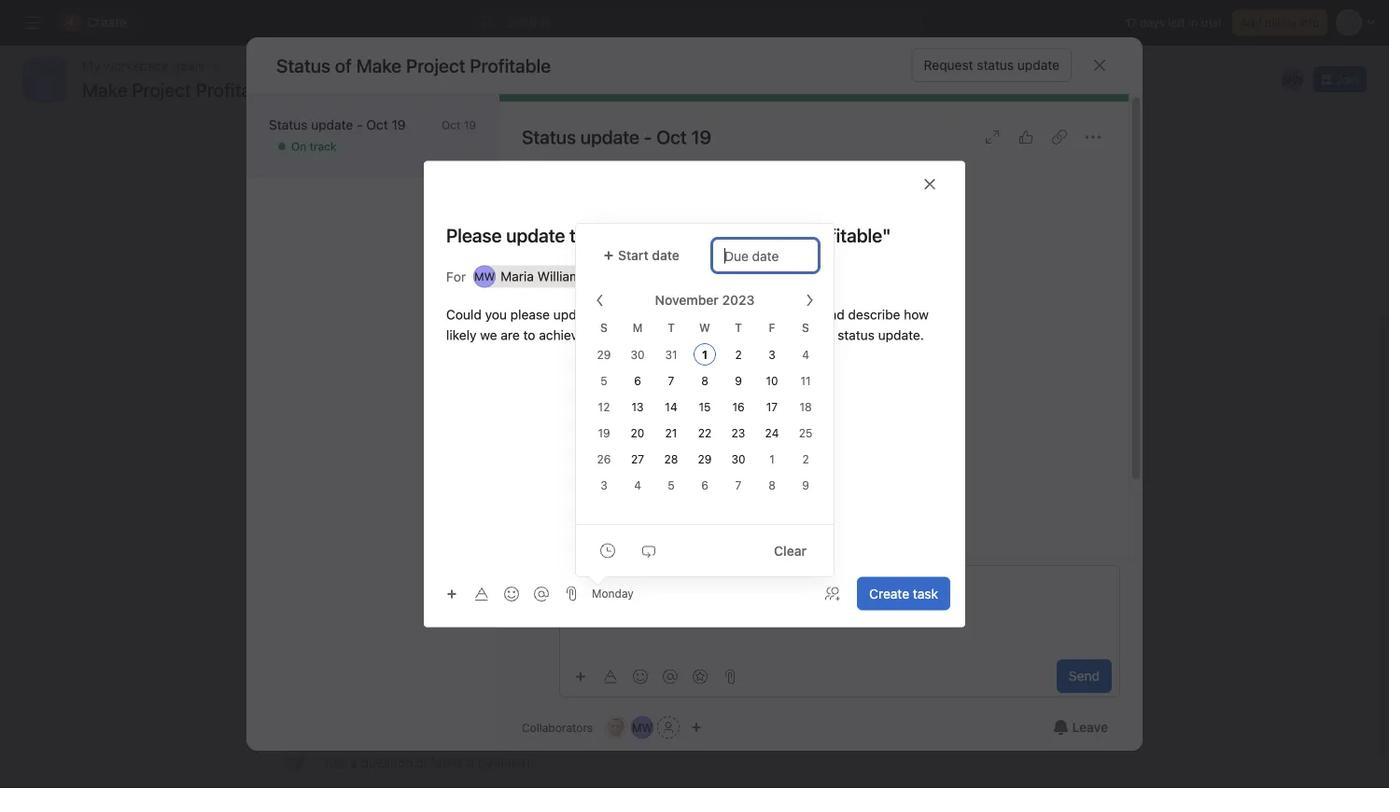 Task type: describe. For each thing, give the bounding box(es) containing it.
1 horizontal spatial status update - oct 19
[[522, 126, 711, 148]]

send button
[[1057, 660, 1112, 694]]

goal inside the and describe how likely we are to achieve this goal? you can visit the goal to post a status update.
[[752, 328, 778, 343]]

custom due date
[[891, 260, 983, 273]]

in for left
[[1188, 16, 1198, 29]]

the inside the and describe how likely we are to achieve this goal? you can visit the goal to post a status update.
[[729, 328, 748, 343]]

0 horizontal spatial to
[[523, 328, 535, 343]]

join button
[[1313, 66, 1367, 92]]

recent status updates
[[271, 190, 427, 208]]

emoji image
[[504, 587, 519, 602]]

november 2023 button
[[643, 284, 785, 317]]

terryturtle85 / maria 1:1
[[294, 479, 434, 495]]

17 days left in trial
[[1125, 16, 1221, 29]]

2 horizontal spatial to
[[781, 328, 793, 343]]

0 horizontal spatial 3
[[600, 479, 607, 492]]

left
[[1168, 16, 1185, 29]]

monday button
[[592, 588, 634, 601]]

previous month image
[[593, 293, 608, 308]]

we've accomplished
[[571, 410, 742, 432]]

parent
[[961, 374, 995, 387]]

my
[[82, 58, 100, 74]]

leave
[[1072, 720, 1108, 736]]

31
[[665, 349, 677, 362]]

williams inside maria williams 13 days ago
[[370, 110, 421, 125]]

clear
[[774, 543, 807, 559]]

profitable
[[760, 307, 819, 323]]

are inside the and describe how likely we are to achieve this goal? you can visit the goal to post a status update.
[[501, 328, 520, 343]]

status up progress
[[522, 221, 556, 234]]

1:1 for terryturtle85 / maria 1:1 to related work · 4 minutes ago
[[531, 662, 545, 675]]

a inside the and describe how likely we are to achieve this goal? you can visit the goal to post a status update.
[[827, 328, 834, 343]]

0 vertical spatial 4
[[802, 349, 809, 362]]

request
[[924, 57, 973, 73]]

22
[[698, 427, 712, 440]]

0 vertical spatial on
[[291, 140, 306, 153]]

november
[[655, 293, 719, 308]]

0 horizontal spatial tt
[[286, 753, 301, 766]]

status inside the and describe how likely we are to achieve this goal? you can visit the goal to post a status update.
[[838, 328, 875, 343]]

time
[[522, 322, 548, 335]]

fy23
[[649, 321, 677, 334]]

1 horizontal spatial 7
[[735, 479, 742, 492]]

1 horizontal spatial project
[[714, 307, 757, 323]]

0 vertical spatial 8
[[701, 375, 708, 388]]

leave button
[[1041, 711, 1120, 745]]

0 vertical spatial 7
[[668, 375, 674, 388]]

no
[[945, 374, 958, 387]]

20
[[631, 427, 644, 440]]

status of make project profitable
[[276, 54, 551, 76]]

0 vertical spatial 29
[[597, 349, 611, 362]]

copy link image
[[1052, 130, 1067, 145]]

collaborators
[[522, 722, 593, 735]]

1 horizontal spatial track
[[626, 481, 652, 494]]

terryturtle85 for terryturtle85 / maria 1:1 to related work · 4 minutes ago
[[422, 662, 489, 675]]

1 horizontal spatial -
[[644, 126, 652, 148]]

what
[[522, 410, 567, 432]]

2 horizontal spatial on track
[[653, 220, 698, 233]]

1 horizontal spatial 2
[[802, 453, 809, 466]]

please update the status of "make project profitable" link
[[316, 678, 754, 706]]

what's blocked
[[522, 466, 652, 488]]

attach a file or paste an image image
[[564, 587, 579, 602]]

12
[[598, 401, 610, 414]]

Due date text field
[[712, 239, 819, 273]]

minutes
[[650, 662, 692, 675]]

clear button
[[762, 534, 819, 568]]

progress
[[522, 255, 569, 268]]

mw left join button
[[1282, 73, 1303, 86]]

billing
[[1265, 16, 1296, 29]]

2 horizontal spatial oct
[[656, 126, 687, 148]]

18
[[799, 401, 812, 414]]

send feedback
[[891, 421, 970, 434]]

status down show options icon
[[269, 117, 308, 133]]

goals for sub-
[[411, 320, 439, 333]]

2 t from the left
[[735, 321, 742, 334]]

period
[[551, 322, 585, 335]]

maria inside maria williams 13 days ago
[[332, 110, 366, 125]]

0 horizontal spatial oct
[[366, 117, 388, 133]]

the inside please update the status of "make project profitable"
[[644, 678, 663, 691]]

1 horizontal spatial tt button
[[522, 566, 552, 596]]

1 horizontal spatial 8
[[768, 479, 776, 492]]

0 horizontal spatial tt button
[[279, 745, 309, 775]]

please
[[562, 678, 599, 691]]

1 horizontal spatial ago
[[571, 576, 590, 589]]

no sub-goals connected
[[368, 320, 498, 333]]

days for 17
[[1140, 16, 1165, 29]]

start date
[[618, 248, 679, 263]]

10
[[766, 375, 778, 388]]

1 vertical spatial are
[[925, 374, 941, 387]]

1 t from the left
[[668, 321, 675, 334]]

goal for mentioned this goal in a task:
[[485, 678, 508, 691]]

williams inside "status of make project profitable" dialog
[[662, 288, 706, 301]]

and
[[822, 307, 845, 323]]

next month image
[[802, 293, 817, 308]]

connected
[[442, 320, 498, 333]]

status update - oct 19 link
[[522, 126, 711, 148]]

mw button inside "status of make project profitable" dialog
[[631, 717, 654, 739]]

17 for 17 days left in trial
[[1125, 16, 1137, 29]]

2 vertical spatial make
[[678, 307, 711, 323]]

terryturtle85 / maria 1:1 to related work · 4 minutes ago
[[422, 662, 715, 675]]

make project profitable link
[[678, 307, 819, 323]]

info
[[1299, 16, 1319, 29]]

add billing info
[[1241, 16, 1319, 29]]

1 vertical spatial tt
[[609, 722, 623, 735]]

1 vertical spatial tt button
[[605, 717, 627, 739]]

0 vertical spatial toolbar
[[439, 581, 558, 608]]

mentioned this goal in a task:
[[404, 678, 562, 691]]

create task
[[869, 586, 938, 602]]

1 vertical spatial close this dialog image
[[922, 177, 937, 192]]

search
[[506, 14, 548, 30]]

maria williams 13 days ago
[[332, 110, 421, 142]]

m
[[633, 321, 643, 334]]

1 vertical spatial 6
[[701, 479, 708, 492]]

0 horizontal spatial maria williams
[[501, 269, 587, 284]]

0 vertical spatial 6
[[634, 375, 641, 388]]

status right oct 19
[[522, 126, 576, 148]]

add billing info button
[[1232, 9, 1327, 35]]

2 horizontal spatial mw button
[[1279, 66, 1305, 92]]

1 vertical spatial 9
[[802, 479, 809, 492]]

due
[[936, 260, 956, 273]]

status of make project profitable dialog
[[246, 37, 1143, 751]]

1 horizontal spatial on track
[[607, 481, 652, 494]]

"make
[[718, 678, 754, 691]]

1 horizontal spatial to
[[548, 662, 559, 675]]

summary
[[522, 354, 602, 376]]

1 vertical spatial make
[[82, 78, 128, 100]]

0 horizontal spatial -
[[357, 117, 363, 133]]

status updates
[[324, 190, 427, 208]]

1 horizontal spatial 29
[[698, 453, 712, 466]]

23
[[732, 427, 745, 440]]

for
[[446, 269, 466, 284]]

achieve
[[539, 328, 585, 343]]

0 horizontal spatial project profitable
[[132, 78, 277, 100]]

0 horizontal spatial 5
[[601, 375, 607, 388]]

create
[[869, 586, 909, 602]]

of inside please update the status of "make project profitable"
[[704, 678, 715, 691]]

2 vertical spatial 4
[[640, 662, 647, 675]]

0%
[[682, 254, 700, 267]]

f
[[769, 321, 775, 334]]

start
[[618, 248, 649, 263]]

0 horizontal spatial the
[[599, 307, 618, 323]]

1 horizontal spatial date
[[959, 260, 983, 273]]

1 horizontal spatial williams
[[537, 269, 587, 284]]

no
[[368, 320, 383, 333]]

toolbar inside "status of make project profitable" dialog
[[568, 663, 743, 690]]

maria inside "status of make project profitable" dialog
[[630, 288, 659, 301]]

mw down 24 at the bottom right of the page
[[768, 481, 788, 494]]

join
[[1336, 73, 1358, 86]]

profitable"
[[359, 693, 421, 706]]

1 horizontal spatial of
[[663, 307, 675, 323]]

2 vertical spatial on
[[607, 481, 622, 494]]

custom
[[891, 260, 933, 273]]

oct 19
[[442, 119, 476, 132]]

21
[[665, 427, 677, 440]]

0 vertical spatial close this dialog image
[[1092, 58, 1107, 73]]

0 horizontal spatial 2
[[735, 349, 742, 362]]

1 horizontal spatial 30
[[731, 453, 745, 466]]

1 vertical spatial 4
[[634, 479, 641, 492]]

send feedback link
[[891, 419, 970, 436]]

sub-
[[386, 320, 411, 333]]

time period
[[522, 322, 585, 335]]

0 horizontal spatial 9
[[735, 375, 742, 388]]

Task name text field
[[424, 223, 965, 249]]

1 vertical spatial track
[[671, 220, 698, 233]]

0 vertical spatial track
[[310, 140, 336, 153]]

2 horizontal spatial 1
[[769, 453, 775, 466]]

days inside maria williams 13 days ago
[[347, 129, 372, 142]]

1 vertical spatial 5
[[668, 479, 675, 492]]



Task type: vqa. For each thing, say whether or not it's contained in the screenshot.
second 'Move' from the top
no



Task type: locate. For each thing, give the bounding box(es) containing it.
1 horizontal spatial oct
[[442, 119, 461, 132]]

add time image
[[600, 544, 615, 559]]

of up you
[[663, 307, 675, 323]]

search list box
[[474, 7, 922, 37]]

0 horizontal spatial project
[[316, 693, 356, 706]]

0 vertical spatial 17
[[1125, 16, 1137, 29]]

2 horizontal spatial 13
[[631, 401, 644, 414]]

2 horizontal spatial tt button
[[605, 717, 627, 739]]

7 down the 23
[[735, 479, 742, 492]]

2 horizontal spatial ago
[[695, 662, 715, 675]]

task
[[913, 586, 938, 602]]

at mention image
[[663, 670, 678, 685]]

0 vertical spatial 13
[[332, 129, 344, 142]]

update inside please update the status of "make project profitable"
[[602, 678, 641, 691]]

related
[[562, 662, 602, 675]]

27
[[631, 453, 644, 466]]

0 horizontal spatial toolbar
[[439, 581, 558, 608]]

9 up 16
[[735, 375, 742, 388]]

created this goal
[[413, 574, 517, 590]]

request status update
[[924, 57, 1060, 73]]

date right due
[[959, 260, 983, 273]]

·
[[633, 662, 637, 675]]

0 vertical spatial /
[[374, 479, 378, 495]]

1 horizontal spatial 6
[[701, 479, 708, 492]]

30 down goal?
[[631, 349, 645, 362]]

8 down 24 at the bottom right of the page
[[768, 479, 776, 492]]

this
[[589, 328, 610, 343], [464, 574, 487, 590], [463, 678, 482, 691]]

24
[[765, 427, 779, 440]]

0 horizontal spatial status update - oct 19
[[269, 117, 406, 133]]

6 down 22
[[701, 479, 708, 492]]

of left "make
[[704, 678, 715, 691]]

in
[[1188, 16, 1198, 29], [511, 678, 520, 691]]

30
[[631, 349, 645, 362], [731, 453, 745, 466]]

next steps
[[522, 522, 612, 544]]

-
[[357, 117, 363, 133], [644, 126, 652, 148]]

how
[[904, 307, 929, 323]]

to right 'f'
[[781, 328, 793, 343]]

ago down maria williams link
[[375, 129, 395, 142]]

goal right the formatting 'image'
[[490, 574, 517, 590]]

1 right show options icon
[[312, 83, 318, 96]]

this for mentioned this goal in a task:
[[463, 678, 482, 691]]

4
[[802, 349, 809, 362], [634, 479, 641, 492], [640, 662, 647, 675]]

could
[[446, 307, 482, 323]]

mw button left add or remove collaborators icon
[[631, 717, 654, 739]]

0 horizontal spatial in
[[511, 678, 520, 691]]

2 down 25
[[802, 453, 809, 466]]

set to repeat image
[[641, 544, 656, 559]]

status down "describe"
[[838, 328, 875, 343]]

ago left monday button on the bottom left
[[571, 576, 590, 589]]

this right insert an object icon
[[464, 574, 487, 590]]

1 vertical spatial days
[[347, 129, 372, 142]]

to down the please on the top
[[523, 328, 535, 343]]

made
[[398, 607, 434, 620]]

17 left left
[[1125, 16, 1137, 29]]

goal
[[752, 328, 778, 343], [490, 574, 517, 590], [485, 678, 508, 691]]

1 vertical spatial this
[[464, 574, 487, 590]]

status
[[276, 54, 331, 76], [269, 117, 308, 133], [522, 126, 576, 148], [522, 221, 556, 234]]

please
[[510, 307, 550, 323]]

0 vertical spatial tt button
[[522, 566, 552, 596]]

are
[[501, 328, 520, 343], [925, 374, 941, 387]]

mw button left join button
[[1279, 66, 1305, 92]]

0 horizontal spatial on track
[[291, 140, 336, 153]]

1 horizontal spatial mw button
[[765, 476, 791, 498]]

days
[[1140, 16, 1165, 29], [347, 129, 372, 142], [543, 576, 567, 589]]

13 for 13 days ago
[[527, 576, 540, 589]]

1 horizontal spatial tt
[[530, 574, 544, 587]]

goal?
[[614, 328, 646, 343]]

1:1 for terryturtle85 / maria 1:1
[[418, 479, 434, 495]]

2 vertical spatial 13
[[527, 576, 540, 589]]

of up 1 "button" at the top of page
[[335, 54, 352, 76]]

16
[[732, 401, 745, 414]]

oct
[[366, 117, 388, 133], [442, 119, 461, 132], [656, 126, 687, 148]]

date inside button
[[652, 248, 679, 263]]

insert an object image
[[446, 589, 457, 600]]

goal for created this goal
[[490, 574, 517, 590]]

the down make project profitable link
[[729, 328, 748, 343]]

maria williams inside "status of make project profitable" dialog
[[630, 288, 706, 301]]

1 vertical spatial terryturtle85
[[422, 662, 489, 675]]

2 horizontal spatial goals
[[998, 374, 1027, 387]]

send for send
[[1069, 669, 1100, 684]]

1 horizontal spatial s
[[802, 321, 809, 334]]

25
[[799, 427, 812, 440]]

we
[[480, 328, 497, 343]]

0 vertical spatial 2
[[735, 349, 742, 362]]

13 for 13
[[631, 401, 644, 414]]

2 horizontal spatial on
[[653, 220, 668, 233]]

/ for terryturtle85 / maria 1:1 to related work · 4 minutes ago
[[492, 662, 496, 675]]

0 vertical spatial make
[[356, 54, 402, 76]]

0 horizontal spatial make
[[82, 78, 128, 100]]

days left left
[[1140, 16, 1165, 29]]

project up visit
[[714, 307, 757, 323]]

make up can
[[678, 307, 711, 323]]

7 up 14
[[668, 375, 674, 388]]

17 up 24 at the bottom right of the page
[[766, 401, 778, 414]]

track
[[310, 140, 336, 153], [671, 220, 698, 233], [626, 481, 652, 494]]

0 vertical spatial terryturtle85
[[294, 479, 371, 495]]

0 horizontal spatial days
[[347, 129, 372, 142]]

close this dialog image
[[1092, 58, 1107, 73], [922, 177, 937, 192]]

terryturtle85 for terryturtle85 / maria 1:1
[[294, 479, 371, 495]]

1 horizontal spatial 9
[[802, 479, 809, 492]]

send left feedback
[[891, 421, 918, 434]]

make inside dialog
[[356, 54, 402, 76]]

a right post
[[827, 328, 834, 343]]

there are no parent goals
[[891, 374, 1027, 387]]

at mention image
[[534, 587, 549, 602]]

s down next month image
[[802, 321, 809, 334]]

1 vertical spatial project profitable
[[132, 78, 277, 100]]

trial
[[1201, 16, 1221, 29]]

1 vertical spatial 8
[[768, 479, 776, 492]]

a left task:
[[524, 678, 530, 691]]

0 horizontal spatial ago
[[375, 129, 395, 142]]

created
[[413, 574, 461, 590]]

goal down make project profitable link
[[752, 328, 778, 343]]

project inside please update the status of "make project profitable"
[[316, 693, 356, 706]]

13 up 20
[[631, 401, 644, 414]]

project left profitable"
[[316, 693, 356, 706]]

13 right emoji icon
[[527, 576, 540, 589]]

9 down 25
[[802, 479, 809, 492]]

in left task:
[[511, 678, 520, 691]]

1 vertical spatial williams
[[537, 269, 587, 284]]

1
[[312, 83, 318, 96], [702, 349, 708, 362], [769, 453, 775, 466]]

likely
[[446, 328, 477, 343]]

0 vertical spatial are
[[501, 328, 520, 343]]

date left 0%
[[652, 248, 679, 263]]

formatting image
[[474, 587, 489, 602]]

0 vertical spatial tt
[[530, 574, 544, 587]]

8 up the 15
[[701, 375, 708, 388]]

4 down the 27
[[634, 479, 641, 492]]

1 horizontal spatial /
[[492, 662, 496, 675]]

1 button
[[307, 77, 342, 103]]

in right left
[[1188, 16, 1198, 29]]

show options image
[[286, 82, 301, 97]]

mw inside "status of make project profitable" dialog
[[632, 722, 653, 735]]

status inside "request status update" button
[[977, 57, 1014, 73]]

2
[[735, 349, 742, 362], [802, 453, 809, 466]]

19
[[392, 117, 406, 133], [464, 119, 476, 132], [691, 126, 711, 148], [598, 427, 610, 440]]

ago right minutes
[[695, 662, 715, 675]]

0 likes. click to like this task image
[[1018, 130, 1033, 145]]

this inside the and describe how likely we are to achieve this goal? you can visit the goal to post a status update.
[[589, 328, 610, 343]]

on track up recent
[[291, 140, 336, 153]]

in for goal
[[511, 678, 520, 691]]

this for created this goal
[[464, 574, 487, 590]]

0 vertical spatial goals
[[172, 58, 205, 74]]

status up show options icon
[[276, 54, 331, 76]]

are right we
[[501, 328, 520, 343]]

goals
[[172, 58, 205, 74], [411, 320, 439, 333], [998, 374, 1027, 387]]

november 2023
[[655, 293, 755, 308]]

describe
[[848, 307, 900, 323]]

30 down the 23
[[731, 453, 745, 466]]

track up 0%
[[671, 220, 698, 233]]

1 vertical spatial project
[[316, 693, 356, 706]]

1 vertical spatial /
[[492, 662, 496, 675]]

0 horizontal spatial are
[[501, 328, 520, 343]]

terryturtle85
[[294, 479, 371, 495], [422, 662, 489, 675]]

0 vertical spatial on track
[[291, 140, 336, 153]]

0 horizontal spatial send
[[891, 421, 918, 434]]

project profitable down my workspace goals link
[[132, 78, 277, 100]]

post
[[797, 328, 823, 343]]

1 vertical spatial mw button
[[765, 476, 791, 498]]

status inside please update the status of "make project profitable"
[[665, 678, 701, 691]]

this right "mentioned"
[[463, 678, 482, 691]]

could you please update the status of make project profitable
[[446, 307, 819, 323]]

1 vertical spatial 3
[[600, 479, 607, 492]]

0 vertical spatial 30
[[631, 349, 645, 362]]

make project profitable
[[82, 78, 277, 100]]

send up leave
[[1069, 669, 1100, 684]]

15
[[699, 401, 711, 414]]

start date button
[[591, 239, 697, 273]]

1 vertical spatial 1
[[702, 349, 708, 362]]

goals left likely on the top left of the page
[[411, 320, 439, 333]]

0 vertical spatial 3
[[768, 349, 776, 362]]

williams up the and describe how likely we are to achieve this goal? you can visit the goal to post a status update.
[[662, 288, 706, 301]]

mw button down 24 at the bottom right of the page
[[765, 476, 791, 498]]

this left goal?
[[589, 328, 610, 343]]

2 vertical spatial tt button
[[279, 745, 309, 775]]

update inside "request status update" button
[[1017, 57, 1060, 73]]

date
[[652, 248, 679, 263], [959, 260, 983, 273]]

1 s from the left
[[600, 321, 608, 334]]

recent
[[271, 190, 320, 208]]

1 horizontal spatial 3
[[768, 349, 776, 362]]

create task button
[[857, 577, 950, 611]]

add or remove collaborators image
[[691, 723, 702, 734]]

1 vertical spatial send
[[1069, 669, 1100, 684]]

to up task:
[[548, 662, 559, 675]]

project profitable inside dialog
[[406, 54, 551, 76]]

1 horizontal spatial toolbar
[[568, 663, 743, 690]]

2 s from the left
[[802, 321, 809, 334]]

0 vertical spatial the
[[599, 307, 618, 323]]

/ for terryturtle85 / maria 1:1
[[374, 479, 378, 495]]

1 horizontal spatial 1
[[702, 349, 708, 362]]

5 up 12
[[601, 375, 607, 388]]

visit
[[701, 328, 725, 343]]

/
[[374, 479, 378, 495], [492, 662, 496, 675]]

status down minutes
[[665, 678, 701, 691]]

26
[[597, 453, 611, 466]]

on up recent
[[291, 140, 306, 153]]

0 horizontal spatial track
[[310, 140, 336, 153]]

13 inside maria williams 13 days ago
[[332, 129, 344, 142]]

1 vertical spatial 2
[[802, 453, 809, 466]]

goals up make project profitable
[[172, 58, 205, 74]]

full screen image
[[985, 130, 1000, 145]]

maria williams down progress
[[501, 269, 587, 284]]

2023
[[722, 293, 755, 308]]

11
[[800, 375, 811, 388]]

0 horizontal spatial a
[[524, 678, 530, 691]]

ago inside maria williams 13 days ago
[[375, 129, 395, 142]]

0 vertical spatial goal
[[752, 328, 778, 343]]

days right emoji icon
[[543, 576, 567, 589]]

williams down status of make project profitable
[[370, 110, 421, 125]]

14
[[665, 401, 677, 414]]

0 horizontal spatial 1:1
[[418, 479, 434, 495]]

0 vertical spatial send
[[891, 421, 918, 434]]

5 down 28
[[668, 479, 675, 492]]

1 down 24 at the bottom right of the page
[[769, 453, 775, 466]]

are left no
[[925, 374, 941, 387]]

0 horizontal spatial /
[[374, 479, 378, 495]]

1 vertical spatial ago
[[571, 576, 590, 589]]

0 horizontal spatial 7
[[668, 375, 674, 388]]

status
[[977, 57, 1014, 73], [622, 307, 659, 323], [838, 328, 875, 343], [665, 678, 701, 691]]

goals for workspace
[[172, 58, 205, 74]]

status update - oct 19
[[269, 117, 406, 133], [522, 126, 711, 148]]

1 vertical spatial 7
[[735, 479, 742, 492]]

t right visit
[[735, 321, 742, 334]]

feedback
[[921, 421, 970, 434]]

make up maria williams link
[[356, 54, 402, 76]]

days down maria williams link
[[347, 129, 372, 142]]

1 horizontal spatial t
[[735, 321, 742, 334]]

mentioned
[[404, 678, 460, 691]]

s left goal?
[[600, 321, 608, 334]]

track down the 27
[[626, 481, 652, 494]]

2 vertical spatial 1
[[769, 453, 775, 466]]

track down 1 "button" at the top of page
[[310, 140, 336, 153]]

1 down visit
[[702, 349, 708, 362]]

please update the status of "make project profitable"
[[316, 678, 754, 706]]

1 inside "button"
[[312, 83, 318, 96]]

the up goal?
[[599, 307, 618, 323]]

6 up what we've accomplished
[[634, 375, 641, 388]]

17 for 17
[[766, 401, 778, 414]]

0 vertical spatial a
[[827, 328, 834, 343]]

the left at mention icon
[[644, 678, 663, 691]]

1 vertical spatial on track
[[653, 220, 698, 233]]

13 down maria williams link
[[332, 129, 344, 142]]

1 horizontal spatial send
[[1069, 669, 1100, 684]]

send for send feedback
[[891, 421, 918, 434]]

1 vertical spatial on
[[653, 220, 668, 233]]

add followers image
[[825, 587, 840, 602]]

1 vertical spatial 17
[[766, 401, 778, 414]]

maria williams up fy23
[[630, 288, 706, 301]]

0 horizontal spatial terryturtle85
[[294, 479, 371, 495]]

goal left task:
[[485, 678, 508, 691]]

0 horizontal spatial 8
[[701, 375, 708, 388]]

2 horizontal spatial of
[[704, 678, 715, 691]]

days for 13
[[543, 576, 567, 589]]

4 right ·
[[640, 662, 647, 675]]

mw down 1 "button" at the top of page
[[299, 119, 320, 133]]

goals right parent
[[998, 374, 1027, 387]]

1 vertical spatial toolbar
[[568, 663, 743, 690]]

of inside dialog
[[335, 54, 352, 76]]

on up the start date
[[653, 220, 668, 233]]

can
[[676, 328, 697, 343]]

1 vertical spatial 29
[[698, 453, 712, 466]]

2 down make project profitable link
[[735, 349, 742, 362]]

1 horizontal spatial 13
[[527, 576, 540, 589]]

status right request
[[977, 57, 1014, 73]]

williams down progress
[[537, 269, 587, 284]]

mw right for
[[474, 270, 495, 283]]

mw left add or remove collaborators icon
[[632, 722, 653, 735]]

on track down the 27
[[607, 481, 652, 494]]

0 horizontal spatial date
[[652, 248, 679, 263]]

0 vertical spatial in
[[1188, 16, 1198, 29]]

3 down 26 at the left bottom
[[600, 479, 607, 492]]

4 down post
[[802, 349, 809, 362]]

status up goal?
[[622, 307, 659, 323]]

you
[[650, 328, 672, 343]]

t left can
[[668, 321, 675, 334]]

project profitable
[[406, 54, 551, 76], [132, 78, 277, 100]]

to
[[523, 328, 535, 343], [781, 328, 793, 343], [548, 662, 559, 675]]

0 horizontal spatial of
[[335, 54, 352, 76]]

monday
[[592, 588, 634, 601]]

and describe how likely we are to achieve this goal? you can visit the goal to post a status update.
[[446, 307, 932, 343]]

2 vertical spatial tt
[[286, 753, 301, 766]]

what we've accomplished
[[522, 410, 742, 432]]

make down my
[[82, 78, 128, 100]]

task:
[[533, 678, 558, 691]]

maria williams
[[501, 269, 587, 284], [630, 288, 706, 301]]

0 horizontal spatial 13
[[332, 129, 344, 142]]

project profitable up oct 19
[[406, 54, 551, 76]]

toolbar
[[439, 581, 558, 608], [568, 663, 743, 690]]

search button
[[474, 7, 922, 37]]

update.
[[878, 328, 924, 343]]

send inside button
[[1069, 669, 1100, 684]]

you
[[485, 307, 507, 323]]

1 horizontal spatial in
[[1188, 16, 1198, 29]]

3 up 10
[[768, 349, 776, 362]]



